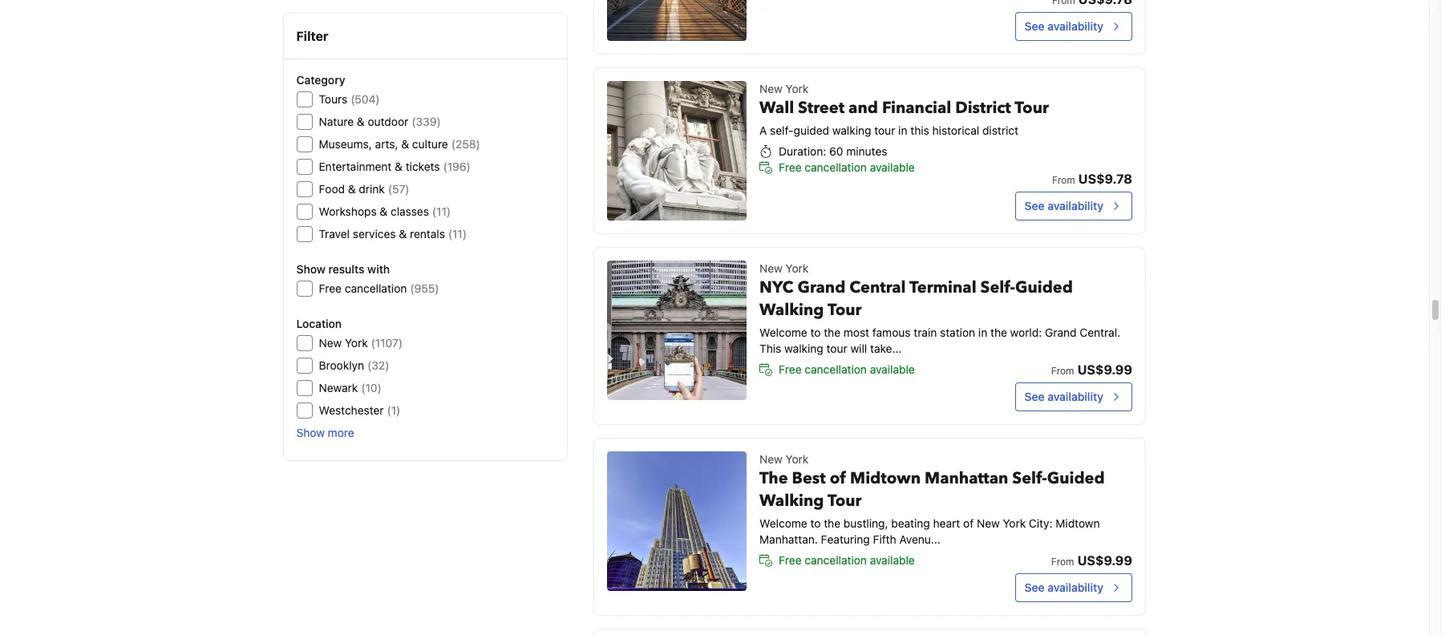 Task type: locate. For each thing, give the bounding box(es) containing it.
1 horizontal spatial tour
[[874, 124, 895, 137]]

of right heart
[[963, 517, 974, 530]]

world:
[[1010, 326, 1042, 339]]

&
[[357, 115, 365, 128], [402, 137, 410, 151], [395, 160, 403, 173], [348, 182, 356, 196], [380, 205, 388, 218], [399, 227, 407, 241]]

new for wall
[[760, 82, 783, 95]]

tour up district
[[1015, 97, 1049, 119]]

cancellation down featuring
[[805, 553, 867, 567]]

the up featuring
[[824, 517, 841, 530]]

0 vertical spatial free cancellation available
[[779, 160, 915, 174]]

new
[[760, 82, 783, 95], [760, 261, 783, 275], [319, 336, 342, 350], [760, 452, 783, 466], [977, 517, 1000, 530]]

1 vertical spatial in
[[978, 326, 988, 339]]

2 from us$9.99 from the top
[[1051, 553, 1132, 568]]

see for self-
[[1025, 581, 1045, 594]]

2 walking from the top
[[760, 490, 824, 512]]

2 welcome from the top
[[760, 517, 807, 530]]

2 vertical spatial free cancellation available
[[779, 553, 915, 567]]

0 vertical spatial to
[[810, 326, 821, 339]]

midtown up bustling, on the right bottom of page
[[850, 468, 921, 489]]

the
[[824, 326, 841, 339], [991, 326, 1007, 339], [824, 517, 841, 530]]

3 free cancellation available from the top
[[779, 553, 915, 567]]

4 availability from the top
[[1048, 581, 1104, 594]]

with
[[368, 262, 390, 276]]

1 vertical spatial available
[[870, 363, 915, 376]]

new up wall on the top right
[[760, 82, 783, 95]]

2 see availability from the top
[[1025, 199, 1104, 213]]

2 vertical spatial available
[[870, 553, 915, 567]]

heart
[[933, 517, 960, 530]]

1 vertical spatial show
[[297, 426, 325, 440]]

availability for guided
[[1048, 390, 1104, 403]]

see availability link
[[594, 0, 1146, 55]]

free cancellation available down featuring
[[779, 553, 915, 567]]

2 see from the top
[[1025, 199, 1045, 213]]

tickets
[[406, 160, 440, 173]]

available
[[870, 160, 915, 174], [870, 363, 915, 376], [870, 553, 915, 567]]

duration:
[[779, 144, 826, 158]]

0 vertical spatial us$9.99
[[1078, 363, 1132, 377]]

1 horizontal spatial of
[[963, 517, 974, 530]]

train
[[914, 326, 937, 339]]

1 walking from the top
[[760, 299, 824, 321]]

travel
[[319, 227, 350, 241]]

travel services & rentals (11)
[[319, 227, 467, 241]]

see
[[1025, 19, 1045, 33], [1025, 199, 1045, 213], [1025, 390, 1045, 403], [1025, 581, 1045, 594]]

new york the best of midtown manhattan self-guided walking tour welcome to the bustling, beating heart of new york city: midtown manhattan. featuring fifth avenu...
[[760, 452, 1105, 546]]

wall
[[760, 97, 794, 119]]

0 horizontal spatial walking
[[785, 342, 824, 355]]

1 horizontal spatial in
[[978, 326, 988, 339]]

1 vertical spatial us$9.99
[[1078, 553, 1132, 568]]

see availability
[[1025, 19, 1104, 33], [1025, 199, 1104, 213], [1025, 390, 1104, 403], [1025, 581, 1104, 594]]

manhattan.
[[760, 533, 818, 546]]

(11) right rentals
[[449, 227, 467, 241]]

& left the drink in the left top of the page
[[348, 182, 356, 196]]

0 vertical spatial from
[[1052, 174, 1075, 186]]

in inside new york nyc grand central terminal self-guided walking tour welcome to the most famous train station in the world: grand central. this walking tour will take...
[[978, 326, 988, 339]]

self-
[[981, 277, 1016, 298], [1012, 468, 1047, 489]]

show for show more
[[297, 426, 325, 440]]

in left this
[[898, 124, 908, 137]]

new up the "the"
[[760, 452, 783, 466]]

1 vertical spatial guided
[[1047, 468, 1105, 489]]

4 see from the top
[[1025, 581, 1045, 594]]

self- up world:
[[981, 277, 1016, 298]]

museums,
[[319, 137, 372, 151]]

0 horizontal spatial in
[[898, 124, 908, 137]]

tour up bustling, on the right bottom of page
[[828, 490, 862, 512]]

1 show from the top
[[297, 262, 326, 276]]

guided up city:
[[1047, 468, 1105, 489]]

see availability for tour
[[1025, 199, 1104, 213]]

1 see from the top
[[1025, 19, 1045, 33]]

3 availability from the top
[[1048, 390, 1104, 403]]

welcome up this
[[760, 326, 807, 339]]

self- inside the new york the best of midtown manhattan self-guided walking tour welcome to the bustling, beating heart of new york city: midtown manhattan. featuring fifth avenu...
[[1012, 468, 1047, 489]]

available down take...
[[870, 363, 915, 376]]

free cancellation (955)
[[319, 282, 440, 295]]

in right 'station'
[[978, 326, 988, 339]]

0 vertical spatial welcome
[[760, 326, 807, 339]]

tour
[[874, 124, 895, 137], [827, 342, 848, 355]]

tour
[[1015, 97, 1049, 119], [828, 299, 862, 321], [828, 490, 862, 512]]

walking
[[832, 124, 871, 137], [785, 342, 824, 355]]

of right best
[[830, 468, 846, 489]]

westchester
[[319, 403, 384, 417]]

& up (57)
[[395, 160, 403, 173]]

more
[[328, 426, 355, 440]]

new up nyc on the right top
[[760, 261, 783, 275]]

guided
[[794, 124, 829, 137]]

0 horizontal spatial tour
[[827, 342, 848, 355]]

to up manhattan.
[[810, 517, 821, 530]]

new inside new york wall street and financial district tour a self-guided walking tour in this historical district
[[760, 82, 783, 95]]

see for guided
[[1025, 390, 1045, 403]]

0 vertical spatial tour
[[1015, 97, 1049, 119]]

2 to from the top
[[810, 517, 821, 530]]

& down classes
[[399, 227, 407, 241]]

0 horizontal spatial grand
[[798, 277, 846, 298]]

0 vertical spatial show
[[297, 262, 326, 276]]

0 vertical spatial in
[[898, 124, 908, 137]]

to
[[810, 326, 821, 339], [810, 517, 821, 530]]

2 vertical spatial tour
[[828, 490, 862, 512]]

1 vertical spatial tour
[[828, 299, 862, 321]]

from inside "from us$9.78"
[[1052, 174, 1075, 186]]

new right heart
[[977, 517, 1000, 530]]

grand
[[798, 277, 846, 298], [1045, 326, 1077, 339]]

0 vertical spatial tour
[[874, 124, 895, 137]]

walking
[[760, 299, 824, 321], [760, 490, 824, 512]]

walking down best
[[760, 490, 824, 512]]

category
[[297, 73, 346, 87]]

1 free cancellation available from the top
[[779, 160, 915, 174]]

fifth
[[873, 533, 896, 546]]

york inside new york nyc grand central terminal self-guided walking tour welcome to the most famous train station in the world: grand central. this walking tour will take...
[[786, 261, 809, 275]]

self- up city:
[[1012, 468, 1047, 489]]

entertainment
[[319, 160, 392, 173]]

in
[[898, 124, 908, 137], [978, 326, 988, 339]]

beating
[[891, 517, 930, 530]]

0 vertical spatial available
[[870, 160, 915, 174]]

0 vertical spatial grand
[[798, 277, 846, 298]]

brooklyn
[[319, 359, 365, 372]]

york up brooklyn (32)
[[345, 336, 368, 350]]

the
[[760, 468, 788, 489]]

walking down nyc on the right top
[[760, 299, 824, 321]]

free cancellation available for central
[[779, 363, 915, 376]]

brooklyn (32)
[[319, 359, 390, 372]]

us$9.99 for the best of midtown manhattan self-guided walking tour
[[1078, 553, 1132, 568]]

most
[[844, 326, 870, 339]]

manhattan
[[925, 468, 1008, 489]]

welcome
[[760, 326, 807, 339], [760, 517, 807, 530]]

(1)
[[387, 403, 401, 417]]

2 free cancellation available from the top
[[779, 363, 915, 376]]

1 welcome from the top
[[760, 326, 807, 339]]

midtown right city:
[[1056, 517, 1100, 530]]

2 us$9.99 from the top
[[1078, 553, 1132, 568]]

featuring
[[821, 533, 870, 546]]

1 vertical spatial from us$9.99
[[1051, 553, 1132, 568]]

from us$9.78
[[1052, 172, 1132, 186]]

free down duration:
[[779, 160, 802, 174]]

(11)
[[433, 205, 451, 218], [449, 227, 467, 241]]

welcome inside new york nyc grand central terminal self-guided walking tour welcome to the most famous train station in the world: grand central. this walking tour will take...
[[760, 326, 807, 339]]

0 vertical spatial midtown
[[850, 468, 921, 489]]

3 see availability from the top
[[1025, 390, 1104, 403]]

4 see availability from the top
[[1025, 581, 1104, 594]]

tour up minutes
[[874, 124, 895, 137]]

available down minutes
[[870, 160, 915, 174]]

1 vertical spatial midtown
[[1056, 517, 1100, 530]]

0 vertical spatial walking
[[760, 299, 824, 321]]

0 vertical spatial from us$9.99
[[1051, 363, 1132, 377]]

welcome up manhattan.
[[760, 517, 807, 530]]

60
[[829, 144, 843, 158]]

show left more at the bottom of page
[[297, 426, 325, 440]]

& for tickets
[[395, 160, 403, 173]]

1 vertical spatial tour
[[827, 342, 848, 355]]

from us$9.99 down city:
[[1051, 553, 1132, 568]]

& down (504)
[[357, 115, 365, 128]]

york up wall on the top right
[[786, 82, 809, 95]]

2 show from the top
[[297, 426, 325, 440]]

district
[[982, 124, 1019, 137]]

1 to from the top
[[810, 326, 821, 339]]

grand right nyc on the right top
[[798, 277, 846, 298]]

show inside button
[[297, 426, 325, 440]]

free down this
[[779, 363, 802, 376]]

2 available from the top
[[870, 363, 915, 376]]

walking down and
[[832, 124, 871, 137]]

new for (1107)
[[319, 336, 342, 350]]

free
[[779, 160, 802, 174], [319, 282, 342, 295], [779, 363, 802, 376], [779, 553, 802, 567]]

new inside new york nyc grand central terminal self-guided walking tour welcome to the most famous train station in the world: grand central. this walking tour will take...
[[760, 261, 783, 275]]

cancellation
[[805, 160, 867, 174], [345, 282, 407, 295], [805, 363, 867, 376], [805, 553, 867, 567]]

new down location at the left
[[319, 336, 342, 350]]

york up best
[[786, 452, 809, 466]]

and
[[849, 97, 878, 119]]

available for terminal
[[870, 363, 915, 376]]

from us$9.99
[[1051, 363, 1132, 377], [1051, 553, 1132, 568]]

availability
[[1048, 19, 1104, 33], [1048, 199, 1104, 213], [1048, 390, 1104, 403], [1048, 581, 1104, 594]]

from us$9.99 down central.
[[1051, 363, 1132, 377]]

2 vertical spatial from
[[1051, 556, 1074, 568]]

york up nyc on the right top
[[786, 261, 809, 275]]

3 see from the top
[[1025, 390, 1045, 403]]

1 vertical spatial walking
[[785, 342, 824, 355]]

walking inside new york nyc grand central terminal self-guided walking tour welcome to the most famous train station in the world: grand central. this walking tour will take...
[[760, 299, 824, 321]]

free cancellation available for of
[[779, 553, 915, 567]]

tours
[[319, 92, 348, 106]]

show left results
[[297, 262, 326, 276]]

entertainment & tickets (196)
[[319, 160, 471, 173]]

0 vertical spatial walking
[[832, 124, 871, 137]]

central.
[[1080, 326, 1121, 339]]

availability for tour
[[1048, 199, 1104, 213]]

(504)
[[351, 92, 380, 106]]

results
[[329, 262, 365, 276]]

0 vertical spatial self-
[[981, 277, 1016, 298]]

& for outdoor
[[357, 115, 365, 128]]

of
[[830, 468, 846, 489], [963, 517, 974, 530]]

0 vertical spatial guided
[[1015, 277, 1073, 298]]

1 horizontal spatial grand
[[1045, 326, 1077, 339]]

arts,
[[375, 137, 399, 151]]

newark
[[319, 381, 358, 395]]

2 availability from the top
[[1048, 199, 1104, 213]]

0 vertical spatial of
[[830, 468, 846, 489]]

york for the
[[786, 452, 809, 466]]

free cancellation available down '60'
[[779, 160, 915, 174]]

& up travel services & rentals (11)
[[380, 205, 388, 218]]

avenu...
[[899, 533, 941, 546]]

free cancellation available down will
[[779, 363, 915, 376]]

0 horizontal spatial of
[[830, 468, 846, 489]]

1 vertical spatial welcome
[[760, 517, 807, 530]]

3 available from the top
[[870, 553, 915, 567]]

1 vertical spatial of
[[963, 517, 974, 530]]

best
[[792, 468, 826, 489]]

terminal
[[910, 277, 977, 298]]

will
[[851, 342, 867, 355]]

(11) up rentals
[[433, 205, 451, 218]]

york inside new york wall street and financial district tour a self-guided walking tour in this historical district
[[786, 82, 809, 95]]

1 us$9.99 from the top
[[1078, 363, 1132, 377]]

us$9.99
[[1078, 363, 1132, 377], [1078, 553, 1132, 568]]

guided up world:
[[1015, 277, 1073, 298]]

walking right this
[[785, 342, 824, 355]]

available down fifth
[[870, 553, 915, 567]]

district
[[955, 97, 1011, 119]]

1 vertical spatial to
[[810, 517, 821, 530]]

1 vertical spatial walking
[[760, 490, 824, 512]]

tour left will
[[827, 342, 848, 355]]

1 vertical spatial from
[[1051, 365, 1074, 377]]

1 vertical spatial free cancellation available
[[779, 363, 915, 376]]

1 horizontal spatial walking
[[832, 124, 871, 137]]

york
[[786, 82, 809, 95], [786, 261, 809, 275], [345, 336, 368, 350], [786, 452, 809, 466], [1003, 517, 1026, 530]]

grand right world:
[[1045, 326, 1077, 339]]

available for midtown
[[870, 553, 915, 567]]

bustling,
[[844, 517, 888, 530]]

1 from us$9.99 from the top
[[1051, 363, 1132, 377]]

to left most
[[810, 326, 821, 339]]

tour up most
[[828, 299, 862, 321]]

1 vertical spatial self-
[[1012, 468, 1047, 489]]

york left city:
[[1003, 517, 1026, 530]]

station
[[940, 326, 975, 339]]

from for the best of midtown manhattan self-guided walking tour
[[1051, 556, 1074, 568]]



Task type: describe. For each thing, give the bounding box(es) containing it.
famous
[[873, 326, 911, 339]]

(339)
[[412, 115, 441, 128]]

new york wall street and financial district tour a self-guided walking tour in this historical district
[[760, 82, 1049, 137]]

street
[[798, 97, 845, 119]]

0 vertical spatial (11)
[[433, 205, 451, 218]]

1 vertical spatial grand
[[1045, 326, 1077, 339]]

0 horizontal spatial midtown
[[850, 468, 921, 489]]

tour inside new york wall street and financial district tour a self-guided walking tour in this historical district
[[874, 124, 895, 137]]

show results with
[[297, 262, 390, 276]]

this
[[760, 342, 782, 355]]

tour inside new york wall street and financial district tour a self-guided walking tour in this historical district
[[1015, 97, 1049, 119]]

tour inside new york nyc grand central terminal self-guided walking tour welcome to the most famous train station in the world: grand central. this walking tour will take...
[[828, 299, 862, 321]]

nyc grand central terminal self-guided walking tour image
[[607, 261, 747, 400]]

food & drink (57)
[[319, 182, 410, 196]]

walking inside new york wall street and financial district tour a self-guided walking tour in this historical district
[[832, 124, 871, 137]]

cancellation down will
[[805, 363, 867, 376]]

(32)
[[368, 359, 390, 372]]

us$9.99 for nyc grand central terminal self-guided walking tour
[[1078, 363, 1132, 377]]

1 vertical spatial (11)
[[449, 227, 467, 241]]

york for nyc
[[786, 261, 809, 275]]

in inside new york wall street and financial district tour a self-guided walking tour in this historical district
[[898, 124, 908, 137]]

1 horizontal spatial midtown
[[1056, 517, 1100, 530]]

self-
[[770, 124, 794, 137]]

drink
[[359, 182, 385, 196]]

westchester (1)
[[319, 403, 401, 417]]

new for the
[[760, 452, 783, 466]]

tour inside the new york the best of midtown manhattan self-guided walking tour welcome to the bustling, beating heart of new york city: midtown manhattan. featuring fifth avenu...
[[828, 490, 862, 512]]

show more button
[[297, 425, 355, 441]]

see availability for guided
[[1025, 390, 1104, 403]]

from for wall street and financial district tour
[[1052, 174, 1075, 186]]

& for classes
[[380, 205, 388, 218]]

culture
[[413, 137, 449, 151]]

the left most
[[824, 326, 841, 339]]

new for nyc
[[760, 261, 783, 275]]

& right arts,
[[402, 137, 410, 151]]

(196)
[[444, 160, 471, 173]]

rentals
[[410, 227, 445, 241]]

from us$9.99 for the best of midtown manhattan self-guided walking tour
[[1051, 553, 1132, 568]]

nature
[[319, 115, 354, 128]]

workshops
[[319, 205, 377, 218]]

(955)
[[411, 282, 440, 295]]

the left world:
[[991, 326, 1007, 339]]

food
[[319, 182, 345, 196]]

central
[[850, 277, 906, 298]]

new york nyc grand central terminal self-guided walking tour welcome to the most famous train station in the world: grand central. this walking tour will take...
[[760, 261, 1121, 355]]

city:
[[1029, 517, 1053, 530]]

(1107)
[[372, 336, 403, 350]]

guided inside new york nyc grand central terminal self-guided walking tour welcome to the most famous train station in the world: grand central. this walking tour will take...
[[1015, 277, 1073, 298]]

to inside the new york the best of midtown manhattan self-guided walking tour welcome to the bustling, beating heart of new york city: midtown manhattan. featuring fifth avenu...
[[810, 517, 821, 530]]

newark (10)
[[319, 381, 382, 395]]

museums, arts, & culture (258)
[[319, 137, 481, 151]]

services
[[353, 227, 396, 241]]

a
[[760, 124, 767, 137]]

self- inside new york nyc grand central terminal self-guided walking tour welcome to the most famous train station in the world: grand central. this walking tour will take...
[[981, 277, 1016, 298]]

workshops & classes (11)
[[319, 205, 451, 218]]

tours (504)
[[319, 92, 380, 106]]

this
[[911, 124, 929, 137]]

york for (1107)
[[345, 336, 368, 350]]

availability for self-
[[1048, 581, 1104, 594]]

walking inside new york nyc grand central terminal self-guided walking tour welcome to the most famous train station in the world: grand central. this walking tour will take...
[[785, 342, 824, 355]]

1 see availability from the top
[[1025, 19, 1104, 33]]

york for wall
[[786, 82, 809, 95]]

see availability for self-
[[1025, 581, 1104, 594]]

outdoor
[[368, 115, 409, 128]]

show more
[[297, 426, 355, 440]]

us$9.78
[[1079, 172, 1132, 186]]

nyc
[[760, 277, 794, 298]]

historical
[[932, 124, 979, 137]]

location
[[297, 317, 342, 330]]

see for tour
[[1025, 199, 1045, 213]]

1 available from the top
[[870, 160, 915, 174]]

guided inside the new york the best of midtown manhattan self-guided walking tour welcome to the bustling, beating heart of new york city: midtown manhattan. featuring fifth avenu...
[[1047, 468, 1105, 489]]

new york (1107)
[[319, 336, 403, 350]]

to inside new york nyc grand central terminal self-guided walking tour welcome to the most famous train station in the world: grand central. this walking tour will take...
[[810, 326, 821, 339]]

from us$9.99 for nyc grand central terminal self-guided walking tour
[[1051, 363, 1132, 377]]

brooklyn heights and dumbo self-guided tour image
[[607, 0, 747, 41]]

the inside the new york the best of midtown manhattan self-guided walking tour welcome to the bustling, beating heart of new york city: midtown manhattan. featuring fifth avenu...
[[824, 517, 841, 530]]

wall street and financial district tour image
[[607, 81, 747, 221]]

classes
[[391, 205, 429, 218]]

(57)
[[388, 182, 410, 196]]

take...
[[870, 342, 902, 355]]

nature & outdoor (339)
[[319, 115, 441, 128]]

free down show results with at top
[[319, 282, 342, 295]]

cancellation down '60'
[[805, 160, 867, 174]]

(258)
[[452, 137, 481, 151]]

the best of midtown manhattan self-guided walking tour image
[[607, 452, 747, 591]]

1 availability from the top
[[1048, 19, 1104, 33]]

free down manhattan.
[[779, 553, 802, 567]]

tour inside new york nyc grand central terminal self-guided walking tour welcome to the most famous train station in the world: grand central. this walking tour will take...
[[827, 342, 848, 355]]

from for nyc grand central terminal self-guided walking tour
[[1051, 365, 1074, 377]]

(10)
[[362, 381, 382, 395]]

cancellation down with
[[345, 282, 407, 295]]

show for show results with
[[297, 262, 326, 276]]

welcome inside the new york the best of midtown manhattan self-guided walking tour welcome to the bustling, beating heart of new york city: midtown manhattan. featuring fifth avenu...
[[760, 517, 807, 530]]

minutes
[[846, 144, 887, 158]]

financial
[[882, 97, 951, 119]]

walking inside the new york the best of midtown manhattan self-guided walking tour welcome to the bustling, beating heart of new york city: midtown manhattan. featuring fifth avenu...
[[760, 490, 824, 512]]

& for drink
[[348, 182, 356, 196]]

duration: 60 minutes
[[779, 144, 887, 158]]

filter
[[297, 29, 329, 43]]



Task type: vqa. For each thing, say whether or not it's contained in the screenshot.
third "SEE AVAILABILITY" from the top of the page
yes



